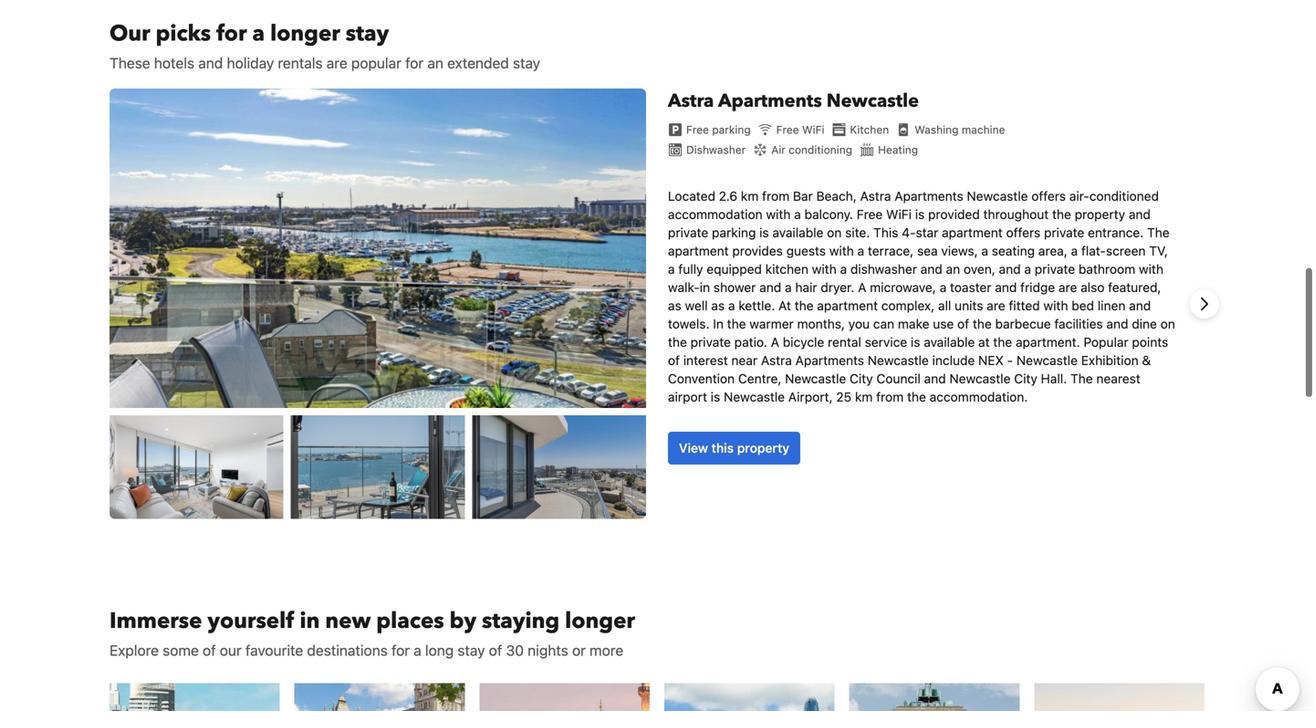 Task type: vqa. For each thing, say whether or not it's contained in the screenshot.
first DATE from right
no



Task type: locate. For each thing, give the bounding box(es) containing it.
parking
[[712, 123, 751, 136], [712, 225, 756, 240]]

longer up "more"
[[565, 606, 635, 636]]

2 vertical spatial apartment
[[817, 298, 878, 313]]

1 horizontal spatial astra
[[761, 353, 792, 368]]

walk-
[[668, 280, 700, 295]]

0 horizontal spatial property
[[737, 440, 790, 456]]

rentals
[[278, 54, 323, 72]]

0 vertical spatial km
[[741, 189, 759, 204]]

and right hotels
[[198, 54, 223, 72]]

astra up 'centre,' at the bottom of page
[[761, 353, 792, 368]]

0 horizontal spatial from
[[762, 189, 790, 204]]

1 horizontal spatial as
[[711, 298, 725, 313]]

can
[[873, 316, 895, 331]]

the down council
[[907, 389, 926, 404]]

microwave,
[[870, 280, 936, 295]]

0 horizontal spatial on
[[827, 225, 842, 240]]

entrance.
[[1088, 225, 1144, 240]]

newcastle up airport,
[[785, 371, 846, 386]]

flat-
[[1082, 243, 1106, 258]]

the down the air-
[[1053, 207, 1072, 222]]

longer
[[270, 19, 340, 49], [565, 606, 635, 636]]

picks
[[156, 19, 211, 49]]

private
[[668, 225, 709, 240], [1044, 225, 1085, 240], [1035, 262, 1075, 277], [691, 335, 731, 350]]

2 parking from the top
[[712, 225, 756, 240]]

free for free wifi
[[777, 123, 799, 136]]

with
[[766, 207, 791, 222], [830, 243, 854, 258], [812, 262, 837, 277], [1139, 262, 1164, 277], [1044, 298, 1068, 313]]

wifi inside located 2.6 km from bar beach, astra apartments newcastle offers air-conditioned accommodation with a balcony. free wifi is provided throughout the property and private parking is available on site. this 4-star apartment offers private entrance.  the apartment provides guests with a terrace, sea views, a seating area, a flat-screen tv, a fully equipped kitchen with a dishwasher and an oven, and a private bathroom with walk-in shower and a hair dryer. a microwave, a toaster and fridge are also featured, as well as a kettle. at the apartment complex, all units are fitted with bed linen and towels.  in the warmer months, you can make use of the barbecue facilities and dine on the private patio.  a bicycle rental service is available at the apartment.  popular points of interest near astra apartments newcastle include nex - newcastle exhibition & convention centre, newcastle city council and newcastle city hall. the nearest airport is newcastle airport, 25 km from the accommodation.
[[886, 207, 912, 222]]

is down convention
[[711, 389, 720, 404]]

screen
[[1106, 243, 1146, 258]]

of left 30
[[489, 642, 502, 659]]

1 horizontal spatial free
[[777, 123, 799, 136]]

1 vertical spatial the
[[1071, 371, 1093, 386]]

apartment down dryer.
[[817, 298, 878, 313]]

0 horizontal spatial as
[[668, 298, 682, 313]]

on right dine
[[1161, 316, 1176, 331]]

dishwasher
[[686, 143, 746, 156]]

1 horizontal spatial stay
[[458, 642, 485, 659]]

apartment up fully
[[668, 243, 729, 258]]

and
[[198, 54, 223, 72], [1129, 207, 1151, 222], [921, 262, 943, 277], [999, 262, 1021, 277], [760, 280, 782, 295], [995, 280, 1017, 295], [1129, 298, 1151, 313], [1107, 316, 1129, 331], [924, 371, 946, 386]]

for inside immerse yourself in new places by staying longer explore some of our favourite destinations for a long stay of 30 nights or more
[[392, 642, 410, 659]]

0 vertical spatial available
[[773, 225, 824, 240]]

2.6
[[719, 189, 738, 204]]

apartments
[[718, 89, 822, 114], [895, 189, 964, 204], [796, 353, 864, 368]]

1 horizontal spatial apartment
[[817, 298, 878, 313]]

the up tv,
[[1147, 225, 1170, 240]]

free parking
[[686, 123, 751, 136]]

2 horizontal spatial astra
[[860, 189, 891, 204]]

are
[[327, 54, 348, 72], [1059, 280, 1077, 295], [987, 298, 1006, 313]]

property right the this
[[737, 440, 790, 456]]

1 horizontal spatial on
[[1161, 316, 1176, 331]]

on down balcony. at right
[[827, 225, 842, 240]]

1 vertical spatial available
[[924, 335, 975, 350]]

1 vertical spatial in
[[300, 606, 320, 636]]

on
[[827, 225, 842, 240], [1161, 316, 1176, 331]]

astra up the free parking
[[668, 89, 714, 114]]

free up the site.
[[857, 207, 883, 222]]

city up the 25
[[850, 371, 873, 386]]

newcastle up accommodation.
[[950, 371, 1011, 386]]

1 vertical spatial a
[[771, 335, 780, 350]]

free inside located 2.6 km from bar beach, astra apartments newcastle offers air-conditioned accommodation with a balcony. free wifi is provided throughout the property and private parking is available on site. this 4-star apartment offers private entrance.  the apartment provides guests with a terrace, sea views, a seating area, a flat-screen tv, a fully equipped kitchen with a dishwasher and an oven, and a private bathroom with walk-in shower and a hair dryer. a microwave, a toaster and fridge are also featured, as well as a kettle. at the apartment complex, all units are fitted with bed linen and towels.  in the warmer months, you can make use of the barbecue facilities and dine on the private patio.  a bicycle rental service is available at the apartment.  popular points of interest near astra apartments newcastle include nex - newcastle exhibition & convention centre, newcastle city council and newcastle city hall. the nearest airport is newcastle airport, 25 km from the accommodation.
[[857, 207, 883, 222]]

0 vertical spatial a
[[858, 280, 867, 295]]

these
[[110, 54, 150, 72]]

the right hall.
[[1071, 371, 1093, 386]]

newcastle up kitchen
[[827, 89, 919, 114]]

istanbul landscape image
[[480, 683, 650, 711]]

heating
[[878, 143, 918, 156]]

in left new
[[300, 606, 320, 636]]

city left hall.
[[1014, 371, 1038, 386]]

are right "rentals"
[[327, 54, 348, 72]]

1 horizontal spatial city
[[1014, 371, 1038, 386]]

located 2.6 km from bar beach, astra apartments newcastle offers air-conditioned accommodation with a balcony. free wifi is provided throughout the property and private parking is available on site. this 4-star apartment offers private entrance.  the apartment provides guests with a terrace, sea views, a seating area, a flat-screen tv, a fully equipped kitchen with a dishwasher and an oven, and a private bathroom with walk-in shower and a hair dryer. a microwave, a toaster and fridge are also featured, as well as a kettle. at the apartment complex, all units are fitted with bed linen and towels.  in the warmer months, you can make use of the barbecue facilities and dine on the private patio.  a bicycle rental service is available at the apartment.  popular points of interest near astra apartments newcastle include nex - newcastle exhibition & convention centre, newcastle city council and newcastle city hall. the nearest airport is newcastle airport, 25 km from the accommodation.
[[668, 189, 1176, 404]]

4-
[[902, 225, 916, 240]]

are up bed
[[1059, 280, 1077, 295]]

for up holiday
[[216, 19, 247, 49]]

a right dryer.
[[858, 280, 867, 295]]

or
[[572, 642, 586, 659]]

a down bar
[[794, 207, 801, 222]]

parking down accommodation
[[712, 225, 756, 240]]

view this property
[[679, 440, 790, 456]]

free for free parking
[[686, 123, 709, 136]]

1 as from the left
[[668, 298, 682, 313]]

you
[[849, 316, 870, 331]]

view this property button
[[668, 432, 801, 465]]

1 vertical spatial longer
[[565, 606, 635, 636]]

apartments up free wifi
[[718, 89, 822, 114]]

from down council
[[876, 389, 904, 404]]

free up air
[[777, 123, 799, 136]]

site.
[[845, 225, 870, 240]]

from
[[762, 189, 790, 204], [876, 389, 904, 404]]

as down walk- on the top of page
[[668, 298, 682, 313]]

km right "2.6" on the top right of page
[[741, 189, 759, 204]]

fully
[[679, 262, 703, 277]]

of left interest
[[668, 353, 680, 368]]

equipped
[[707, 262, 762, 277]]

0 vertical spatial property
[[1075, 207, 1126, 222]]

1 horizontal spatial an
[[946, 262, 960, 277]]

1 horizontal spatial in
[[700, 280, 710, 295]]

2 vertical spatial stay
[[458, 642, 485, 659]]

a down the site.
[[858, 243, 865, 258]]

2 horizontal spatial stay
[[513, 54, 540, 72]]

0 horizontal spatial in
[[300, 606, 320, 636]]

offers
[[1032, 189, 1066, 204], [1006, 225, 1041, 240]]

as up in
[[711, 298, 725, 313]]

dine
[[1132, 316, 1157, 331]]

dishwasher
[[851, 262, 917, 277]]

are right units
[[987, 298, 1006, 313]]

1 horizontal spatial longer
[[565, 606, 635, 636]]

0 horizontal spatial km
[[741, 189, 759, 204]]

view
[[679, 440, 708, 456]]

wifi
[[802, 123, 825, 136], [886, 207, 912, 222]]

offers down the throughout
[[1006, 225, 1041, 240]]

0 horizontal spatial stay
[[346, 19, 389, 49]]

longer up "rentals"
[[270, 19, 340, 49]]

a left long
[[414, 642, 421, 659]]

newcastle down the apartment.
[[1017, 353, 1078, 368]]

air-
[[1070, 189, 1090, 204]]

this
[[874, 225, 899, 240]]

and inside "our picks for a longer stay these hotels and holiday rentals are popular for an extended stay"
[[198, 54, 223, 72]]

0 horizontal spatial longer
[[270, 19, 340, 49]]

2 as from the left
[[711, 298, 725, 313]]

interest
[[684, 353, 728, 368]]

0 vertical spatial longer
[[270, 19, 340, 49]]

wifi up air conditioning
[[802, 123, 825, 136]]

the right in
[[727, 316, 746, 331]]

months,
[[797, 316, 845, 331]]

a down warmer
[[771, 335, 780, 350]]

available
[[773, 225, 824, 240], [924, 335, 975, 350]]

in
[[700, 280, 710, 295], [300, 606, 320, 636]]

0 vertical spatial in
[[700, 280, 710, 295]]

1 horizontal spatial from
[[876, 389, 904, 404]]

and down conditioned
[[1129, 207, 1151, 222]]

0 vertical spatial the
[[1147, 225, 1170, 240]]

2 vertical spatial for
[[392, 642, 410, 659]]

in inside located 2.6 km from bar beach, astra apartments newcastle offers air-conditioned accommodation with a balcony. free wifi is provided throughout the property and private parking is available on site. this 4-star apartment offers private entrance.  the apartment provides guests with a terrace, sea views, a seating area, a flat-screen tv, a fully equipped kitchen with a dishwasher and an oven, and a private bathroom with walk-in shower and a hair dryer. a microwave, a toaster and fridge are also featured, as well as a kettle. at the apartment complex, all units are fitted with bed linen and towels.  in the warmer months, you can make use of the barbecue facilities and dine on the private patio.  a bicycle rental service is available at the apartment.  popular points of interest near astra apartments newcastle include nex - newcastle exhibition & convention centre, newcastle city council and newcastle city hall. the nearest airport is newcastle airport, 25 km from the accommodation.
[[700, 280, 710, 295]]

0 vertical spatial are
[[327, 54, 348, 72]]

0 horizontal spatial free
[[686, 123, 709, 136]]

as
[[668, 298, 682, 313], [711, 298, 725, 313]]

apartments up provided
[[895, 189, 964, 204]]

0 horizontal spatial city
[[850, 371, 873, 386]]

a up dryer.
[[840, 262, 847, 277]]

the
[[1147, 225, 1170, 240], [1071, 371, 1093, 386]]

a up all
[[940, 280, 947, 295]]

an down views,
[[946, 262, 960, 277]]

0 vertical spatial for
[[216, 19, 247, 49]]

centre,
[[738, 371, 782, 386]]

0 horizontal spatial astra
[[668, 89, 714, 114]]

0 vertical spatial stay
[[346, 19, 389, 49]]

an inside located 2.6 km from bar beach, astra apartments newcastle offers air-conditioned accommodation with a balcony. free wifi is provided throughout the property and private parking is available on site. this 4-star apartment offers private entrance.  the apartment provides guests with a terrace, sea views, a seating area, a flat-screen tv, a fully equipped kitchen with a dishwasher and an oven, and a private bathroom with walk-in shower and a hair dryer. a microwave, a toaster and fridge are also featured, as well as a kettle. at the apartment complex, all units are fitted with bed linen and towels.  in the warmer months, you can make use of the barbecue facilities and dine on the private patio.  a bicycle rental service is available at the apartment.  popular points of interest near astra apartments newcastle include nex - newcastle exhibition & convention centre, newcastle city council and newcastle city hall. the nearest airport is newcastle airport, 25 km from the accommodation.
[[946, 262, 960, 277]]

in
[[713, 316, 724, 331]]

nearest
[[1097, 371, 1141, 386]]

1 vertical spatial offers
[[1006, 225, 1041, 240]]

more
[[590, 642, 624, 659]]

immerse
[[110, 606, 202, 636]]

near
[[732, 353, 758, 368]]

1 horizontal spatial km
[[855, 389, 873, 404]]

favourite
[[246, 642, 303, 659]]

airport,
[[789, 389, 833, 404]]

2 horizontal spatial apartment
[[942, 225, 1003, 240]]

free wifi
[[777, 123, 825, 136]]

1 horizontal spatial wifi
[[886, 207, 912, 222]]

1 parking from the top
[[712, 123, 751, 136]]

0 vertical spatial wifi
[[802, 123, 825, 136]]

stay right extended
[[513, 54, 540, 72]]

1 vertical spatial an
[[946, 262, 960, 277]]

km right the 25
[[855, 389, 873, 404]]

0 horizontal spatial an
[[428, 54, 444, 72]]

available up guests
[[773, 225, 824, 240]]

astra up this
[[860, 189, 891, 204]]

2 vertical spatial apartments
[[796, 353, 864, 368]]

for down places
[[392, 642, 410, 659]]

popular
[[1084, 335, 1129, 350]]

stay up popular
[[346, 19, 389, 49]]

1 vertical spatial wifi
[[886, 207, 912, 222]]

from left bar
[[762, 189, 790, 204]]

available up include
[[924, 335, 975, 350]]

make
[[898, 316, 930, 331]]

free up dishwasher
[[686, 123, 709, 136]]

0 vertical spatial apartment
[[942, 225, 1003, 240]]

1 vertical spatial on
[[1161, 316, 1176, 331]]

2 vertical spatial astra
[[761, 353, 792, 368]]

1 vertical spatial property
[[737, 440, 790, 456]]

parking up dishwasher
[[712, 123, 751, 136]]

longer inside "our picks for a longer stay these hotels and holiday rentals are popular for an extended stay"
[[270, 19, 340, 49]]

0 vertical spatial astra
[[668, 89, 714, 114]]

and up fitted
[[995, 280, 1017, 295]]

0 horizontal spatial are
[[327, 54, 348, 72]]

lisbon landscape image
[[1035, 683, 1205, 711]]

stay down by on the bottom left
[[458, 642, 485, 659]]

0 vertical spatial an
[[428, 54, 444, 72]]

the right at
[[993, 335, 1013, 350]]

longer inside immerse yourself in new places by staying longer explore some of our favourite destinations for a long stay of 30 nights or more
[[565, 606, 635, 636]]

0 horizontal spatial the
[[1071, 371, 1093, 386]]

1 horizontal spatial available
[[924, 335, 975, 350]]

2 vertical spatial are
[[987, 298, 1006, 313]]

0 vertical spatial parking
[[712, 123, 751, 136]]

an left extended
[[428, 54, 444, 72]]

a up holiday
[[252, 19, 265, 49]]

and down include
[[924, 371, 946, 386]]

for right popular
[[405, 54, 424, 72]]

wifi up the 4-
[[886, 207, 912, 222]]

apartment up views,
[[942, 225, 1003, 240]]

in up 'well'
[[700, 280, 710, 295]]

property up entrance.
[[1075, 207, 1126, 222]]

bathroom
[[1079, 262, 1136, 277]]

2 horizontal spatial are
[[1059, 280, 1077, 295]]

washing
[[915, 123, 959, 136]]

1 vertical spatial parking
[[712, 225, 756, 240]]

1 vertical spatial from
[[876, 389, 904, 404]]

0 horizontal spatial wifi
[[802, 123, 825, 136]]

a up the fridge
[[1025, 262, 1032, 277]]

0 horizontal spatial apartment
[[668, 243, 729, 258]]

hotels
[[154, 54, 195, 72]]

of down units
[[958, 316, 970, 331]]

staying
[[482, 606, 560, 636]]

offers left the air-
[[1032, 189, 1066, 204]]

1 horizontal spatial property
[[1075, 207, 1126, 222]]

2 horizontal spatial free
[[857, 207, 883, 222]]

private up area,
[[1044, 225, 1085, 240]]

places
[[376, 606, 444, 636]]

new
[[325, 606, 371, 636]]

-
[[1007, 353, 1013, 368]]



Task type: describe. For each thing, give the bounding box(es) containing it.
0 horizontal spatial a
[[771, 335, 780, 350]]

include
[[933, 353, 975, 368]]

private down area,
[[1035, 262, 1075, 277]]

holiday
[[227, 54, 274, 72]]

fitted
[[1009, 298, 1040, 313]]

hair
[[795, 280, 817, 295]]

guests
[[787, 243, 826, 258]]

accommodation
[[668, 207, 763, 222]]

0 horizontal spatial available
[[773, 225, 824, 240]]

conditioned
[[1090, 189, 1159, 204]]

shower
[[714, 280, 756, 295]]

1 horizontal spatial are
[[987, 298, 1006, 313]]

kitchen
[[766, 262, 809, 277]]

a left fully
[[668, 262, 675, 277]]

property inside located 2.6 km from bar beach, astra apartments newcastle offers air-conditioned accommodation with a balcony. free wifi is provided throughout the property and private parking is available on site. this 4-star apartment offers private entrance.  the apartment provides guests with a terrace, sea views, a seating area, a flat-screen tv, a fully equipped kitchen with a dishwasher and an oven, and a private bathroom with walk-in shower and a hair dryer. a microwave, a toaster and fridge are also featured, as well as a kettle. at the apartment complex, all units are fitted with bed linen and towels.  in the warmer months, you can make use of the barbecue facilities and dine on the private patio.  a bicycle rental service is available at the apartment.  popular points of interest near astra apartments newcastle include nex - newcastle exhibition & convention centre, newcastle city council and newcastle city hall. the nearest airport is newcastle airport, 25 km from the accommodation.
[[1075, 207, 1126, 222]]

25
[[836, 389, 852, 404]]

also
[[1081, 280, 1105, 295]]

our picks for a longer stay these hotels and holiday rentals are popular for an extended stay
[[110, 19, 540, 72]]

views,
[[941, 243, 978, 258]]

extended
[[447, 54, 509, 72]]

use
[[933, 316, 954, 331]]

kitchen
[[850, 123, 889, 136]]

and down sea
[[921, 262, 943, 277]]

throughout
[[984, 207, 1049, 222]]

points
[[1132, 335, 1169, 350]]

1 city from the left
[[850, 371, 873, 386]]

yourself
[[208, 606, 294, 636]]

1 vertical spatial km
[[855, 389, 873, 404]]

a left flat-
[[1071, 243, 1078, 258]]

parking inside located 2.6 km from bar beach, astra apartments newcastle offers air-conditioned accommodation with a balcony. free wifi is provided throughout the property and private parking is available on site. this 4-star apartment offers private entrance.  the apartment provides guests with a terrace, sea views, a seating area, a flat-screen tv, a fully equipped kitchen with a dishwasher and an oven, and a private bathroom with walk-in shower and a hair dryer. a microwave, a toaster and fridge are also featured, as well as a kettle. at the apartment complex, all units are fitted with bed linen and towels.  in the warmer months, you can make use of the barbecue facilities and dine on the private patio.  a bicycle rental service is available at the apartment.  popular points of interest near astra apartments newcastle include nex - newcastle exhibition & convention centre, newcastle city council and newcastle city hall. the nearest airport is newcastle airport, 25 km from the accommodation.
[[712, 225, 756, 240]]

is down make
[[911, 335, 921, 350]]

at
[[979, 335, 990, 350]]

bar
[[793, 189, 813, 204]]

1 vertical spatial for
[[405, 54, 424, 72]]

2 city from the left
[[1014, 371, 1038, 386]]

with up provides
[[766, 207, 791, 222]]

0 vertical spatial offers
[[1032, 189, 1066, 204]]

dubai landscape image
[[110, 683, 280, 711]]

complex,
[[882, 298, 935, 313]]

a up oven,
[[982, 243, 989, 258]]

some
[[163, 642, 199, 659]]

with up dryer.
[[812, 262, 837, 277]]

a inside "our picks for a longer stay these hotels and holiday rentals are popular for an extended stay"
[[252, 19, 265, 49]]

stay inside immerse yourself in new places by staying longer explore some of our favourite destinations for a long stay of 30 nights or more
[[458, 642, 485, 659]]

1 vertical spatial apartments
[[895, 189, 964, 204]]

located
[[668, 189, 716, 204]]

tv,
[[1150, 243, 1168, 258]]

london landscape image
[[295, 683, 465, 711]]

star
[[916, 225, 939, 240]]

&
[[1142, 353, 1151, 368]]

provides
[[732, 243, 783, 258]]

service
[[865, 335, 908, 350]]

are inside "our picks for a longer stay these hotels and holiday rentals are popular for an extended stay"
[[327, 54, 348, 72]]

by
[[450, 606, 477, 636]]

area,
[[1039, 243, 1068, 258]]

sea
[[917, 243, 938, 258]]

with down the fridge
[[1044, 298, 1068, 313]]

a left hair
[[785, 280, 792, 295]]

patio.
[[735, 335, 768, 350]]

bed
[[1072, 298, 1095, 313]]

conditioning
[[789, 143, 853, 156]]

facilities
[[1055, 316, 1103, 331]]

warmer
[[750, 316, 794, 331]]

property inside button
[[737, 440, 790, 456]]

30
[[506, 642, 524, 659]]

berlin landscape image
[[850, 683, 1020, 711]]

a inside immerse yourself in new places by staying longer explore some of our favourite destinations for a long stay of 30 nights or more
[[414, 642, 421, 659]]

0 vertical spatial on
[[827, 225, 842, 240]]

0 vertical spatial from
[[762, 189, 790, 204]]

0 vertical spatial apartments
[[718, 89, 822, 114]]

all
[[938, 298, 951, 313]]

a down shower
[[728, 298, 735, 313]]

is up provides
[[760, 225, 769, 240]]

featured,
[[1108, 280, 1162, 295]]

oven,
[[964, 262, 996, 277]]

air
[[772, 143, 786, 156]]

immerse yourself in new places by staying longer explore some of our favourite destinations for a long stay of 30 nights or more
[[110, 606, 635, 659]]

kettle.
[[739, 298, 775, 313]]

beach,
[[817, 189, 857, 204]]

newcastle up the throughout
[[967, 189, 1028, 204]]

and down seating
[[999, 262, 1021, 277]]

machine
[[962, 123, 1005, 136]]

and up dine
[[1129, 298, 1151, 313]]

newcastle up council
[[868, 353, 929, 368]]

the down hair
[[795, 298, 814, 313]]

fridge
[[1021, 280, 1055, 295]]

1 vertical spatial are
[[1059, 280, 1077, 295]]

this
[[712, 440, 734, 456]]

1 horizontal spatial a
[[858, 280, 867, 295]]

1 vertical spatial astra
[[860, 189, 891, 204]]

1 horizontal spatial the
[[1147, 225, 1170, 240]]

council
[[877, 371, 921, 386]]

1 vertical spatial stay
[[513, 54, 540, 72]]

at
[[779, 298, 791, 313]]

provided
[[928, 207, 980, 222]]

long
[[425, 642, 454, 659]]

with down the site.
[[830, 243, 854, 258]]

balcony.
[[805, 207, 854, 222]]

hong kong landscape image
[[665, 683, 835, 711]]

private up interest
[[691, 335, 731, 350]]

is up star
[[915, 207, 925, 222]]

towels.
[[668, 316, 710, 331]]

linen
[[1098, 298, 1126, 313]]

terrace,
[[868, 243, 914, 258]]

our
[[110, 19, 150, 49]]

apartment.
[[1016, 335, 1080, 350]]

air conditioning
[[772, 143, 853, 156]]

in inside immerse yourself in new places by staying longer explore some of our favourite destinations for a long stay of 30 nights or more
[[300, 606, 320, 636]]

newcastle down 'centre,' at the bottom of page
[[724, 389, 785, 404]]

exhibition
[[1081, 353, 1139, 368]]

convention
[[668, 371, 735, 386]]

popular
[[351, 54, 402, 72]]

and up kettle.
[[760, 280, 782, 295]]

dryer.
[[821, 280, 855, 295]]

accommodation.
[[930, 389, 1028, 404]]

private down accommodation
[[668, 225, 709, 240]]

our
[[220, 642, 242, 659]]

the up at
[[973, 316, 992, 331]]

and down linen
[[1107, 316, 1129, 331]]

rental
[[828, 335, 862, 350]]

the down 'towels.'
[[668, 335, 687, 350]]

1 vertical spatial apartment
[[668, 243, 729, 258]]

an inside "our picks for a longer stay these hotels and holiday rentals are popular for an extended stay"
[[428, 54, 444, 72]]

astra apartments newcastle
[[668, 89, 919, 114]]

explore
[[110, 642, 159, 659]]

of left "our"
[[203, 642, 216, 659]]

well
[[685, 298, 708, 313]]

destinations
[[307, 642, 388, 659]]

with down tv,
[[1139, 262, 1164, 277]]

washing machine
[[915, 123, 1005, 136]]



